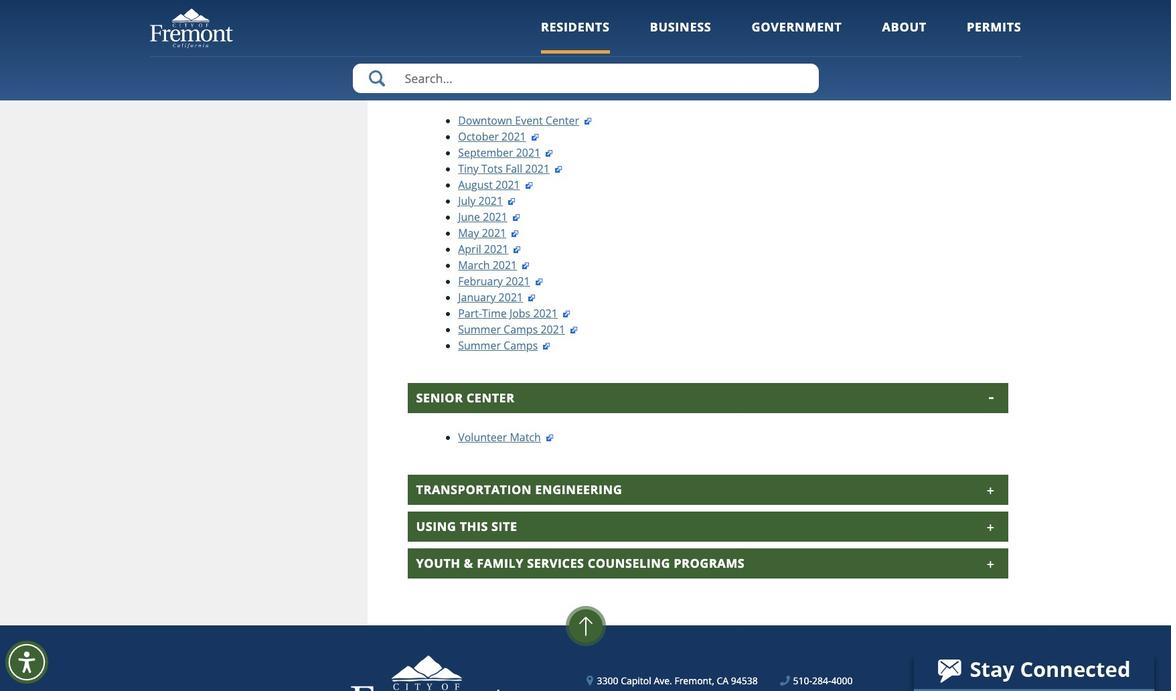 Task type: describe. For each thing, give the bounding box(es) containing it.
2021 up march 2021 'link' in the left of the page
[[484, 242, 509, 256]]

january 2021 link
[[458, 290, 537, 305]]

volunteer match
[[458, 430, 541, 445]]

real property tax lien information link
[[458, 21, 640, 36]]

510-284-4000 link
[[781, 674, 853, 688]]

residents link
[[541, 19, 610, 53]]

2021 up "may 2021" link
[[483, 210, 508, 224]]

june
[[458, 210, 480, 224]]

stay connected image
[[914, 652, 1154, 689]]

capitol
[[621, 675, 652, 687]]

january
[[458, 290, 496, 305]]

2021 down part-time jobs 2021 link
[[541, 322, 565, 337]]

newsletters
[[542, 73, 630, 89]]

2021 up april 2021 link at the left top
[[482, 226, 507, 240]]

1 camps from the top
[[504, 322, 538, 337]]

foreclosure
[[543, 5, 600, 20]]

youth
[[416, 555, 461, 571]]

august 2021 link
[[458, 177, 534, 192]]

this
[[460, 518, 488, 535]]

2 camps from the top
[[504, 338, 538, 353]]

february
[[458, 274, 503, 289]]

county
[[505, 5, 541, 20]]

april
[[458, 242, 482, 256]]

february 2021 link
[[458, 274, 544, 289]]

about link
[[883, 19, 927, 53]]

march 2021 link
[[458, 258, 531, 273]]

august
[[458, 177, 493, 192]]

1 vertical spatial center
[[467, 390, 515, 406]]

alameda
[[458, 5, 502, 20]]

family
[[477, 555, 524, 571]]

3300 capitol ave. fremont, ca 94538
[[597, 675, 758, 687]]

june 2021 link
[[458, 210, 521, 224]]

tiny
[[458, 161, 479, 176]]

september 2021 link
[[458, 145, 554, 160]]

jobs
[[510, 306, 531, 321]]

downtown
[[458, 113, 513, 128]]

business link
[[650, 19, 712, 53]]

2021 down tiny tots fall 2021 link
[[496, 177, 520, 192]]

july
[[458, 194, 476, 208]]

1 summer from the top
[[458, 322, 501, 337]]

downtown event center october 2021 september 2021 tiny tots fall 2021 august 2021 july 2021 june 2021 may 2021 april 2021 march 2021 february 2021 january 2021 part-time jobs 2021 summer camps 2021 summer camps
[[458, 113, 579, 353]]

real
[[458, 21, 480, 36]]

3300 capitol ave. fremont, ca 94538 link
[[587, 674, 758, 688]]

engineering
[[536, 482, 623, 498]]

tax
[[529, 21, 544, 36]]

&
[[464, 555, 474, 571]]

94538
[[731, 675, 758, 687]]

2021 up february 2021 link
[[493, 258, 517, 273]]

tots
[[482, 161, 503, 176]]

transportation
[[416, 482, 532, 498]]

2021 up fall
[[516, 145, 541, 160]]

ave.
[[654, 675, 672, 687]]

510-
[[794, 675, 813, 687]]

2021 right jobs
[[534, 306, 558, 321]]



Task type: locate. For each thing, give the bounding box(es) containing it.
camps down the summer camps 2021 link
[[504, 338, 538, 353]]

1 vertical spatial summer
[[458, 338, 501, 353]]

about
[[883, 19, 927, 35]]

ca
[[717, 675, 729, 687]]

residents
[[541, 19, 610, 35]]

april 2021 link
[[458, 242, 522, 256]]

youth & family services counseling programs
[[416, 555, 745, 571]]

downtown event center link
[[458, 113, 593, 128]]

3300
[[597, 675, 619, 687]]

2021 up june 2021 link
[[479, 194, 503, 208]]

october
[[458, 129, 499, 144]]

2021 up september 2021 link
[[502, 129, 526, 144]]

2021 right fall
[[525, 161, 550, 176]]

0 vertical spatial summer
[[458, 322, 501, 337]]

summer camps 2021 link
[[458, 322, 579, 337]]

senior center
[[416, 390, 515, 406]]

permits link
[[967, 19, 1022, 53]]

0 horizontal spatial center
[[467, 390, 515, 406]]

tiny tots fall 2021 link
[[458, 161, 563, 176]]

recreation email newsletters
[[416, 73, 630, 89]]

information right foreclosure
[[603, 5, 662, 20]]

center right event
[[546, 113, 579, 128]]

services
[[527, 555, 585, 571]]

lien
[[547, 21, 565, 36]]

october 2021 link
[[458, 129, 540, 144]]

transportation engineering
[[416, 482, 623, 498]]

may 2021 link
[[458, 226, 520, 240]]

fall
[[506, 161, 523, 176]]

summer
[[458, 322, 501, 337], [458, 338, 501, 353]]

2021 up part-time jobs 2021 link
[[499, 290, 523, 305]]

using this site
[[416, 518, 518, 535]]

programs
[[674, 555, 745, 571]]

alameda county foreclosure information link
[[458, 5, 676, 20]]

government
[[752, 19, 842, 35]]

tab list containing recreation email newsletters
[[408, 0, 1009, 579]]

volunteer
[[458, 430, 507, 445]]

alameda county foreclosure information real property tax lien information
[[458, 5, 662, 36]]

government link
[[752, 19, 842, 53]]

information
[[603, 5, 662, 20], [568, 21, 627, 36]]

center up volunteer
[[467, 390, 515, 406]]

1 vertical spatial information
[[568, 21, 627, 36]]

2021
[[502, 129, 526, 144], [516, 145, 541, 160], [525, 161, 550, 176], [496, 177, 520, 192], [479, 194, 503, 208], [483, 210, 508, 224], [482, 226, 507, 240], [484, 242, 509, 256], [493, 258, 517, 273], [506, 274, 530, 289], [499, 290, 523, 305], [534, 306, 558, 321], [541, 322, 565, 337]]

2 summer from the top
[[458, 338, 501, 353]]

1 horizontal spatial center
[[546, 113, 579, 128]]

event
[[515, 113, 543, 128]]

4000
[[832, 675, 853, 687]]

counseling
[[588, 555, 671, 571]]

recreation
[[416, 73, 496, 89]]

part-
[[458, 306, 482, 321]]

camps
[[504, 322, 538, 337], [504, 338, 538, 353]]

senior
[[416, 390, 463, 406]]

0 vertical spatial center
[[546, 113, 579, 128]]

may
[[458, 226, 479, 240]]

center inside downtown event center october 2021 september 2021 tiny tots fall 2021 august 2021 july 2021 june 2021 may 2021 april 2021 march 2021 february 2021 january 2021 part-time jobs 2021 summer camps 2021 summer camps
[[546, 113, 579, 128]]

july 2021 link
[[458, 194, 517, 208]]

site
[[492, 518, 518, 535]]

summer camps link
[[458, 338, 552, 353]]

camps down jobs
[[504, 322, 538, 337]]

0 vertical spatial information
[[603, 5, 662, 20]]

using
[[416, 518, 457, 535]]

tab list
[[408, 0, 1009, 579]]

property
[[482, 21, 526, 36]]

center
[[546, 113, 579, 128], [467, 390, 515, 406]]

510-284-4000
[[794, 675, 853, 687]]

284-
[[813, 675, 832, 687]]

fremont,
[[675, 675, 715, 687]]

september
[[458, 145, 514, 160]]

time
[[482, 306, 507, 321]]

email
[[499, 73, 538, 89]]

match
[[510, 430, 541, 445]]

information down foreclosure
[[568, 21, 627, 36]]

march
[[458, 258, 490, 273]]

2021 up january 2021 link
[[506, 274, 530, 289]]

part-time jobs 2021 link
[[458, 306, 571, 321]]

volunteer match link
[[458, 430, 555, 445]]

0 vertical spatial camps
[[504, 322, 538, 337]]

Search text field
[[353, 64, 819, 93]]

1 vertical spatial camps
[[504, 338, 538, 353]]

permits
[[967, 19, 1022, 35]]

business
[[650, 19, 712, 35]]



Task type: vqa. For each thing, say whether or not it's contained in the screenshot.
'Fees' link
no



